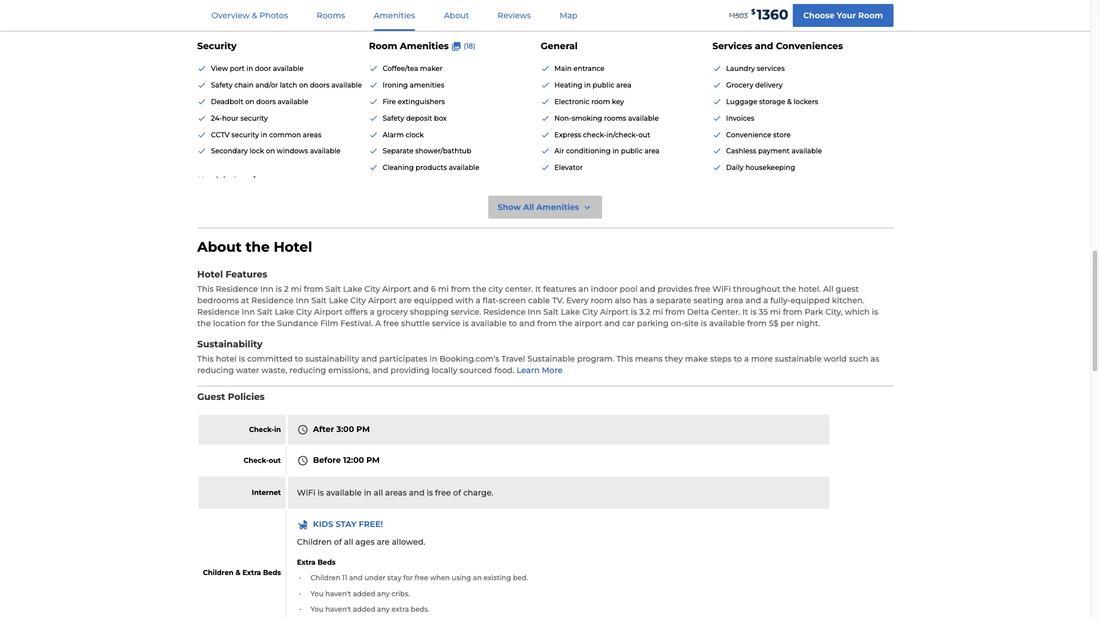 Task type: vqa. For each thing, say whether or not it's contained in the screenshot.
cable
yes



Task type: locate. For each thing, give the bounding box(es) containing it.
latch
[[280, 81, 297, 89]]

1 vertical spatial an
[[473, 574, 482, 583]]

children of all ages are allowed.
[[297, 538, 426, 548]]

children
[[297, 538, 332, 548], [203, 569, 234, 577], [311, 574, 341, 583]]

such
[[850, 354, 869, 365]]

program.
[[578, 354, 615, 365]]

1 horizontal spatial an
[[579, 284, 589, 294]]

flat-
[[483, 296, 499, 306]]

wifi inside hotel features this residence inn is 2 mi from salt lake city airport and 6 mi from the city center. it features an indoor pool and provides free wifi throughout the hotel. all guest bedrooms at residence inn salt lake city airport are equipped with a flat-screen cable tv. every room also has a separate seating area and a fully-equipped kitchen. residence inn salt lake city airport offers a grocery shopping service. residence inn salt lake city airport is 3.2 mi from delta center. it is 35 mi from park city, which is the location for the sundance film festival. a free shuttle service is available to and from the airport and car parking on-site is available from 5$ per night.
[[713, 284, 732, 294]]

2 horizontal spatial on
[[299, 81, 308, 89]]

a right has
[[650, 296, 655, 306]]

safety down view
[[211, 81, 233, 89]]

an up every
[[579, 284, 589, 294]]

0 vertical spatial wifi
[[713, 284, 732, 294]]

0 horizontal spatial areas
[[303, 130, 322, 139]]

1 equipped from the left
[[414, 296, 454, 306]]

and down cable
[[520, 318, 535, 329]]

2 vertical spatial area
[[726, 296, 744, 306]]

choose your room
[[804, 10, 884, 20]]

1 vertical spatial for
[[404, 574, 413, 583]]

center.
[[505, 284, 533, 294]]

2 equipped from the left
[[791, 296, 831, 306]]

2 any from the top
[[377, 606, 390, 614]]

kids
[[313, 520, 334, 530]]

in inside after 3:00 pm row
[[274, 426, 281, 434]]

doors right latch
[[310, 81, 330, 89]]

room
[[859, 10, 884, 20], [369, 41, 398, 52]]

2 you from the top
[[311, 606, 324, 614]]

cable
[[528, 296, 550, 306]]

0 horizontal spatial $
[[729, 12, 732, 18]]

0 vertical spatial check-
[[249, 426, 274, 434]]

1 horizontal spatial safety
[[383, 114, 405, 122]]

0 horizontal spatial hotel
[[197, 269, 223, 280]]

daily housekeeping
[[727, 163, 796, 172]]

0 vertical spatial safety
[[211, 81, 233, 89]]

1 vertical spatial areas
[[385, 488, 407, 499]]

equipped down hotel.
[[791, 296, 831, 306]]

1 vertical spatial all
[[344, 538, 354, 548]]

on-
[[671, 318, 685, 329]]

1 vertical spatial public
[[621, 147, 643, 155]]

$ left 1503
[[729, 12, 732, 18]]

beds
[[318, 559, 336, 567], [263, 569, 281, 577]]

1 vertical spatial hotel
[[197, 269, 223, 280]]

check- up check-out
[[249, 426, 274, 434]]

a up '35'
[[764, 296, 769, 306]]

in up check-out
[[274, 426, 281, 434]]

residence down bedrooms
[[197, 307, 240, 317]]

1 haven't from the top
[[326, 590, 351, 598]]

you down you haven't added any cribs.
[[311, 606, 324, 614]]

haven't for you haven't added any cribs.
[[326, 590, 351, 598]]

per
[[781, 318, 795, 329]]

mi right 2
[[291, 284, 302, 294]]

hotel up 2
[[274, 239, 313, 255]]

1 vertical spatial services
[[232, 175, 272, 186]]

alarm
[[383, 130, 404, 139]]

pm
[[357, 425, 370, 435], [367, 456, 380, 466]]

0 horizontal spatial room
[[369, 41, 398, 52]]

0 vertical spatial you
[[311, 590, 324, 598]]

1 horizontal spatial doors
[[310, 81, 330, 89]]

they
[[665, 354, 683, 365]]

0 horizontal spatial reducing
[[197, 366, 234, 376]]

city
[[365, 284, 380, 294], [350, 296, 366, 306], [296, 307, 312, 317], [583, 307, 598, 317]]

air
[[555, 147, 565, 155]]

free down grocery at left
[[384, 318, 399, 329]]

of left charge.
[[453, 488, 461, 499]]

haven't for you haven't added any extra beds.
[[326, 606, 351, 614]]

0 horizontal spatial all
[[344, 538, 354, 548]]

alarm clock
[[383, 130, 424, 139]]

row
[[199, 511, 831, 619]]

room right your
[[859, 10, 884, 20]]

1 horizontal spatial to
[[509, 318, 517, 329]]

laundry services
[[727, 64, 785, 73]]

and up emissions, at the left
[[362, 354, 377, 365]]

pm right 12:00
[[367, 456, 380, 466]]

all
[[524, 202, 535, 213], [824, 284, 834, 294]]

room down indoor
[[591, 296, 613, 306]]

laundry
[[727, 64, 756, 73]]

areas up windows
[[303, 130, 322, 139]]

safety for safety chain and/or latch on doors available
[[211, 81, 233, 89]]

is inside this hotel is committed to sustainability and participates in booking.com's travel sustainable program. this means they make steps to a more sustainable world such as reducing water waste, reducing emissions, and providing locally sourced food.
[[239, 354, 245, 365]]

1 horizontal spatial are
[[399, 296, 412, 306]]

hotel
[[216, 354, 237, 365]]

providing
[[391, 366, 430, 376]]

added for extra
[[353, 606, 376, 614]]

beds.
[[411, 606, 430, 614]]

elevator
[[555, 163, 583, 172]]

travel
[[502, 354, 526, 365]]

about inside button
[[444, 10, 469, 21]]

all left ages
[[344, 538, 354, 548]]

a inside this hotel is committed to sustainability and participates in booking.com's travel sustainable program. this means they make steps to a more sustainable world such as reducing water waste, reducing emissions, and providing locally sourced food.
[[745, 354, 750, 365]]

1 vertical spatial any
[[377, 606, 390, 614]]

mi
[[291, 284, 302, 294], [438, 284, 449, 294], [653, 307, 664, 317], [771, 307, 781, 317]]

a left more
[[745, 354, 750, 365]]

1 horizontal spatial reducing
[[290, 366, 326, 376]]

available down "flat-"
[[471, 318, 507, 329]]

about for about
[[444, 10, 469, 21]]

0 horizontal spatial extra
[[243, 569, 261, 577]]

1 horizontal spatial about
[[444, 10, 469, 21]]

children for children & extra beds
[[203, 569, 234, 577]]

0 horizontal spatial &
[[236, 569, 241, 577]]

1 horizontal spatial all
[[824, 284, 834, 294]]

free up seating
[[695, 284, 711, 294]]

mi up 5$
[[771, 307, 781, 317]]

area up center.
[[726, 296, 744, 306]]

0 vertical spatial doors
[[310, 81, 330, 89]]

and left 6
[[413, 284, 429, 294]]

1 horizontal spatial out
[[639, 130, 651, 139]]

1 horizontal spatial &
[[252, 10, 258, 21]]

health services
[[197, 175, 272, 186]]

air conditioning in public area
[[555, 147, 660, 155]]

0 horizontal spatial to
[[295, 354, 303, 365]]

0 vertical spatial &
[[252, 10, 258, 21]]

it left '35'
[[743, 307, 749, 317]]

0 vertical spatial all
[[524, 202, 535, 213]]

wifi is available in all areas and is free of charge.
[[297, 488, 494, 499]]

lake
[[343, 284, 363, 294], [329, 296, 348, 306], [275, 307, 294, 317], [561, 307, 580, 317]]

1360
[[757, 6, 789, 23]]

$ right 1503
[[752, 8, 756, 16]]

main entrance
[[555, 64, 605, 73]]

car
[[623, 318, 635, 329]]

it up cable
[[536, 284, 541, 294]]

any
[[377, 590, 390, 598], [377, 606, 390, 614]]

of down stay
[[334, 538, 342, 548]]

the
[[246, 239, 270, 255], [473, 284, 487, 294], [783, 284, 797, 294], [197, 318, 211, 329], [261, 318, 275, 329], [559, 318, 573, 329]]

key
[[612, 97, 625, 106]]

out down 'check-in'
[[269, 457, 281, 465]]

0 vertical spatial are
[[399, 296, 412, 306]]

you down extra beds
[[311, 590, 324, 598]]

& for children & extra beds
[[236, 569, 241, 577]]

0 vertical spatial for
[[248, 318, 259, 329]]

0 vertical spatial out
[[639, 130, 651, 139]]

about up the features
[[197, 239, 242, 255]]

1 horizontal spatial areas
[[385, 488, 407, 499]]

rooms button
[[303, 1, 359, 31]]

residence down screen
[[484, 307, 526, 317]]

throughout
[[734, 284, 781, 294]]

wifi
[[713, 284, 732, 294], [297, 488, 316, 499]]

1 vertical spatial haven't
[[326, 606, 351, 614]]

1 horizontal spatial wifi
[[713, 284, 732, 294]]

about up (18) button
[[444, 10, 469, 21]]

after
[[313, 425, 334, 435]]

row containing kids stay free!
[[199, 511, 831, 619]]

0 horizontal spatial wifi
[[297, 488, 316, 499]]

11
[[342, 574, 348, 583]]

0 vertical spatial hotel
[[274, 239, 313, 255]]

1 horizontal spatial room
[[859, 10, 884, 20]]

0 horizontal spatial are
[[377, 538, 390, 548]]

check- inside before 12:00 pm row
[[244, 457, 269, 465]]

screen
[[499, 296, 526, 306]]

services up laundry on the top right of page
[[713, 41, 753, 52]]

safety deposit box
[[383, 114, 447, 122]]

safety chain and/or latch on doors available
[[211, 81, 362, 89]]

1 any from the top
[[377, 590, 390, 598]]

door
[[255, 64, 271, 73]]

all up free!
[[374, 488, 383, 499]]

0 vertical spatial about
[[444, 10, 469, 21]]

in inside 'wifi is available in all areas and is free of charge.' row
[[364, 488, 372, 499]]

0 vertical spatial haven't
[[326, 590, 351, 598]]

general
[[541, 41, 578, 52]]

ironing amenities
[[383, 81, 445, 89]]

free left charge.
[[435, 488, 451, 499]]

any for cribs.
[[377, 590, 390, 598]]

0 horizontal spatial safety
[[211, 81, 233, 89]]

and down the participates
[[373, 366, 389, 376]]

and/or
[[256, 81, 278, 89]]

wifi is available in all areas and is free of charge. row
[[199, 477, 831, 509]]

on down the chain
[[245, 97, 255, 106]]

are right ages
[[377, 538, 390, 548]]

row group
[[199, 416, 831, 619]]

2 horizontal spatial area
[[726, 296, 744, 306]]

1 horizontal spatial hotel
[[274, 239, 313, 255]]

this hotel is committed to sustainability and participates in booking.com's travel sustainable program. this means they make steps to a more sustainable world such as reducing water waste, reducing emissions, and providing locally sourced food.
[[197, 354, 880, 376]]

0 vertical spatial public
[[593, 81, 615, 89]]

0 vertical spatial pm
[[357, 425, 370, 435]]

1 vertical spatial pm
[[367, 456, 380, 466]]

0 horizontal spatial an
[[473, 574, 482, 583]]

separate shower/bathtub
[[383, 147, 472, 155]]

available
[[273, 64, 304, 73], [332, 81, 362, 89], [278, 97, 309, 106], [629, 114, 659, 122], [310, 147, 341, 155], [792, 147, 823, 155], [449, 163, 480, 172], [471, 318, 507, 329], [710, 318, 746, 329], [326, 488, 362, 499]]

view port in door available
[[211, 64, 304, 73]]

24-
[[211, 114, 222, 122]]

amenities
[[410, 81, 445, 89]]

available up latch
[[273, 64, 304, 73]]

extra beds
[[297, 559, 336, 567]]

clock
[[406, 130, 424, 139]]

reducing down hotel
[[197, 366, 234, 376]]

and up has
[[640, 284, 656, 294]]

0 vertical spatial any
[[377, 590, 390, 598]]

amenities up security
[[197, 13, 271, 29]]

1 vertical spatial all
[[824, 284, 834, 294]]

check- inside after 3:00 pm row
[[249, 426, 274, 434]]

a right offers
[[370, 307, 375, 317]]

lockers
[[794, 97, 819, 106]]

1 vertical spatial added
[[353, 606, 376, 614]]

haven't down you haven't added any cribs.
[[326, 606, 351, 614]]

added
[[353, 590, 376, 598], [353, 606, 376, 614]]

doors down and/or
[[256, 97, 276, 106]]

this up bedrooms
[[197, 284, 214, 294]]

1 vertical spatial you
[[311, 606, 324, 614]]

in right 'port'
[[247, 64, 253, 73]]

0 vertical spatial an
[[579, 284, 589, 294]]

1 vertical spatial safety
[[383, 114, 405, 122]]

area inside hotel features this residence inn is 2 mi from salt lake city airport and 6 mi from the city center. it features an indoor pool and provides free wifi throughout the hotel. all guest bedrooms at residence inn salt lake city airport are equipped with a flat-screen cable tv. every room also has a separate seating area and a fully-equipped kitchen. residence inn salt lake city airport offers a grocery shopping service. residence inn salt lake city airport is 3.2 mi from delta center. it is 35 mi from park city, which is the location for the sundance film festival. a free shuttle service is available to and from the airport and car parking on-site is available from 5$ per night.
[[726, 296, 744, 306]]

show all amenities button
[[489, 196, 603, 219]]

1 added from the top
[[353, 590, 376, 598]]

a
[[375, 318, 381, 329]]

mi up parking
[[653, 307, 664, 317]]

1503
[[733, 11, 748, 20]]

in up free!
[[364, 488, 372, 499]]

available left ironing
[[332, 81, 362, 89]]

equipped down 6
[[414, 296, 454, 306]]

out up 'air conditioning in public area'
[[639, 130, 651, 139]]

security down deadbolt on doors available
[[241, 114, 268, 122]]

0 vertical spatial extra
[[297, 559, 316, 567]]

1 vertical spatial are
[[377, 538, 390, 548]]

of
[[453, 488, 461, 499], [334, 538, 342, 548]]

free left when
[[415, 574, 429, 583]]

1 vertical spatial about
[[197, 239, 242, 255]]

2 vertical spatial &
[[236, 569, 241, 577]]

0 vertical spatial services
[[713, 41, 753, 52]]

you for you haven't added any extra beds.
[[311, 606, 324, 614]]

1 reducing from the left
[[197, 366, 234, 376]]

is left charge.
[[427, 488, 433, 499]]

24-hour security
[[211, 114, 268, 122]]

pm right 3:00
[[357, 425, 370, 435]]

is up water
[[239, 354, 245, 365]]

wifi up kids
[[297, 488, 316, 499]]

before 12:00 pm row
[[199, 446, 831, 476]]

overview & photos button
[[198, 1, 302, 31]]

0 horizontal spatial on
[[245, 97, 255, 106]]

any left extra
[[377, 606, 390, 614]]

1 horizontal spatial equipped
[[791, 296, 831, 306]]

0 vertical spatial of
[[453, 488, 461, 499]]

electronic room key
[[555, 97, 625, 106]]

1 you from the top
[[311, 590, 324, 598]]

0 horizontal spatial beds
[[263, 569, 281, 577]]

a
[[476, 296, 481, 306], [650, 296, 655, 306], [764, 296, 769, 306], [370, 307, 375, 317], [745, 354, 750, 365]]

1 vertical spatial out
[[269, 457, 281, 465]]

2 vertical spatial on
[[266, 147, 275, 155]]

area
[[617, 81, 632, 89], [645, 147, 660, 155], [726, 296, 744, 306]]

learn more
[[517, 366, 563, 376]]

services down lock
[[232, 175, 272, 186]]

an right using
[[473, 574, 482, 583]]

2 haven't from the top
[[326, 606, 351, 614]]

& inside button
[[252, 10, 258, 21]]

0 horizontal spatial for
[[248, 318, 259, 329]]

this
[[197, 284, 214, 294], [197, 354, 214, 365], [617, 354, 633, 365]]

added up you haven't added any extra beds.
[[353, 590, 376, 598]]

check-out
[[244, 457, 281, 465]]

all inside row
[[374, 488, 383, 499]]

sourced
[[460, 366, 493, 376]]

at
[[241, 296, 249, 306]]

0 vertical spatial beds
[[318, 559, 336, 567]]

reducing down sustainability
[[290, 366, 326, 376]]

security down the 24-hour security
[[232, 130, 259, 139]]

1 vertical spatial room
[[591, 296, 613, 306]]

is down service.
[[463, 318, 469, 329]]

1 horizontal spatial public
[[621, 147, 643, 155]]

0 horizontal spatial services
[[232, 175, 272, 186]]

sustainability
[[197, 339, 263, 350]]

wifi up seating
[[713, 284, 732, 294]]

hotel
[[274, 239, 313, 255], [197, 269, 223, 280]]

from down cable
[[537, 318, 557, 329]]

0 vertical spatial security
[[241, 114, 268, 122]]

1 vertical spatial doors
[[256, 97, 276, 106]]

on
[[299, 81, 308, 89], [245, 97, 255, 106], [266, 147, 275, 155]]

2 added from the top
[[353, 606, 376, 614]]

1 horizontal spatial services
[[713, 41, 753, 52]]

tab list
[[197, 0, 592, 31]]

1 vertical spatial of
[[334, 538, 342, 548]]

area down express check-in/check-out at the top of the page
[[645, 147, 660, 155]]

added down you haven't added any cribs.
[[353, 606, 376, 614]]

from up per
[[784, 307, 803, 317]]

wifi inside 'wifi is available in all areas and is free of charge.' row
[[297, 488, 316, 499]]

0 horizontal spatial area
[[617, 81, 632, 89]]

1 horizontal spatial extra
[[297, 559, 316, 567]]

0 vertical spatial all
[[374, 488, 383, 499]]

1 vertical spatial wifi
[[297, 488, 316, 499]]

rooms
[[317, 10, 345, 21]]

to right steps
[[734, 354, 743, 365]]



Task type: describe. For each thing, give the bounding box(es) containing it.
residence down 2
[[252, 296, 294, 306]]

lock
[[250, 147, 264, 155]]

guest policies
[[197, 392, 265, 403]]

1 vertical spatial room
[[369, 41, 398, 52]]

is left 3.2
[[631, 307, 638, 317]]

inn down cable
[[528, 307, 541, 317]]

any for extra
[[377, 606, 390, 614]]

to inside hotel features this residence inn is 2 mi from salt lake city airport and 6 mi from the city center. it features an indoor pool and provides free wifi throughout the hotel. all guest bedrooms at residence inn salt lake city airport are equipped with a flat-screen cable tv. every room also has a separate seating area and a fully-equipped kitchen. residence inn salt lake city airport offers a grocery shopping service. residence inn salt lake city airport is 3.2 mi from delta center. it is 35 mi from park city, which is the location for the sundance film festival. a free shuttle service is available to and from the airport and car parking on-site is available from 5$ per night.
[[509, 318, 517, 329]]

amenities down elevator
[[537, 202, 580, 213]]

children for children of all ages are allowed.
[[297, 538, 332, 548]]

1 vertical spatial &
[[788, 97, 792, 106]]

5$
[[769, 318, 779, 329]]

delta
[[688, 307, 710, 317]]

windows
[[277, 147, 308, 155]]

heating in public area
[[555, 81, 632, 89]]

separate
[[383, 147, 414, 155]]

pm for before 12:00 pm
[[367, 456, 380, 466]]

available right the payment
[[792, 147, 823, 155]]

out inside before 12:00 pm row
[[269, 457, 281, 465]]

city
[[489, 284, 503, 294]]

is left '35'
[[751, 307, 757, 317]]

a left "flat-"
[[476, 296, 481, 306]]

daily
[[727, 163, 744, 172]]

extinguishers
[[398, 97, 445, 106]]

& for overview & photos
[[252, 10, 258, 21]]

inn left 2
[[260, 284, 274, 294]]

fully-
[[771, 296, 791, 306]]

from down "separate"
[[666, 307, 685, 317]]

check- for before 12:00 pm
[[244, 457, 269, 465]]

you for you haven't added any cribs.
[[311, 590, 324, 598]]

shuttle
[[402, 318, 430, 329]]

smoking
[[572, 114, 603, 122]]

internet
[[252, 489, 281, 497]]

inn up the sundance
[[296, 296, 309, 306]]

which
[[846, 307, 870, 317]]

learn more button
[[517, 366, 563, 377]]

map
[[560, 10, 578, 21]]

added for cribs.
[[353, 590, 376, 598]]

in down in/check- in the right of the page
[[613, 147, 620, 155]]

0 horizontal spatial of
[[334, 538, 342, 548]]

available up in/check- in the right of the page
[[629, 114, 659, 122]]

room amenities
[[369, 41, 449, 52]]

sustainable
[[528, 354, 575, 365]]

about for about the hotel
[[197, 239, 242, 255]]

after 3:00 pm
[[313, 425, 370, 435]]

for inside hotel features this residence inn is 2 mi from salt lake city airport and 6 mi from the city center. it features an indoor pool and provides free wifi throughout the hotel. all guest bedrooms at residence inn salt lake city airport are equipped with a flat-screen cable tv. every room also has a separate seating area and a fully-equipped kitchen. residence inn salt lake city airport offers a grocery shopping service. residence inn salt lake city airport is 3.2 mi from delta center. it is 35 mi from park city, which is the location for the sundance film festival. a free shuttle service is available to and from the airport and car parking on-site is available from 5$ per night.
[[248, 318, 259, 329]]

from up with
[[451, 284, 471, 294]]

amenities up room amenities
[[374, 10, 416, 21]]

food.
[[495, 366, 515, 376]]

choose
[[804, 10, 835, 20]]

about button
[[430, 1, 483, 31]]

from down '35'
[[748, 318, 767, 329]]

available right windows
[[310, 147, 341, 155]]

cleaning products available
[[383, 163, 480, 172]]

non-smoking rooms available
[[555, 114, 659, 122]]

amenities up maker
[[400, 41, 449, 52]]

1 horizontal spatial beds
[[318, 559, 336, 567]]

bedrooms
[[197, 296, 239, 306]]

pm for after 3:00 pm
[[357, 425, 370, 435]]

rooms
[[605, 114, 627, 122]]

stay
[[336, 520, 357, 530]]

room inside hotel features this residence inn is 2 mi from salt lake city airport and 6 mi from the city center. it features an indoor pool and provides free wifi throughout the hotel. all guest bedrooms at residence inn salt lake city airport are equipped with a flat-screen cable tv. every room also has a separate seating area and a fully-equipped kitchen. residence inn salt lake city airport offers a grocery shopping service. residence inn salt lake city airport is 3.2 mi from delta center. it is 35 mi from park city, which is the location for the sundance film festival. a free shuttle service is available to and from the airport and car parking on-site is available from 5$ per night.
[[591, 296, 613, 306]]

check- for after 3:00 pm
[[249, 426, 274, 434]]

and inside 'wifi is available in all areas and is free of charge.' row
[[409, 488, 425, 499]]

available inside row
[[326, 488, 362, 499]]

available down latch
[[278, 97, 309, 106]]

2
[[284, 284, 289, 294]]

common
[[269, 130, 301, 139]]

your
[[837, 10, 857, 20]]

the up fully-
[[783, 284, 797, 294]]

in down "entrance"
[[585, 81, 591, 89]]

children & extra beds
[[203, 569, 281, 577]]

under
[[365, 574, 386, 583]]

this left hotel
[[197, 354, 214, 365]]

sustainable
[[776, 354, 822, 365]]

all inside hotel features this residence inn is 2 mi from salt lake city airport and 6 mi from the city center. it features an indoor pool and provides free wifi throughout the hotel. all guest bedrooms at residence inn salt lake city airport are equipped with a flat-screen cable tv. every room also has a separate seating area and a fully-equipped kitchen. residence inn salt lake city airport offers a grocery shopping service. residence inn salt lake city airport is 3.2 mi from delta center. it is 35 mi from park city, which is the location for the sundance film festival. a free shuttle service is available to and from the airport and car parking on-site is available from 5$ per night.
[[824, 284, 834, 294]]

cctv security in common areas
[[211, 130, 322, 139]]

and down throughout
[[746, 296, 762, 306]]

this inside hotel features this residence inn is 2 mi from salt lake city airport and 6 mi from the city center. it features an indoor pool and provides free wifi throughout the hotel. all guest bedrooms at residence inn salt lake city airport are equipped with a flat-screen cable tv. every room also has a separate seating area and a fully-equipped kitchen. residence inn salt lake city airport offers a grocery shopping service. residence inn salt lake city airport is 3.2 mi from delta center. it is 35 mi from park city, which is the location for the sundance film festival. a free shuttle service is available to and from the airport and car parking on-site is available from 5$ per night.
[[197, 284, 214, 294]]

bed.
[[513, 574, 528, 583]]

row group containing after 3:00 pm
[[199, 416, 831, 619]]

areas inside 'wifi is available in all areas and is free of charge.' row
[[385, 488, 407, 499]]

payment
[[759, 147, 790, 155]]

in inside this hotel is committed to sustainability and participates in booking.com's travel sustainable program. this means they make steps to a more sustainable world such as reducing water waste, reducing emissions, and providing locally sourced food.
[[430, 354, 438, 365]]

is up kids
[[318, 488, 324, 499]]

1 vertical spatial beds
[[263, 569, 281, 577]]

the left the 'airport'
[[559, 318, 573, 329]]

tv.
[[553, 296, 565, 306]]

1 horizontal spatial area
[[645, 147, 660, 155]]

available down center.
[[710, 318, 746, 329]]

1 horizontal spatial on
[[266, 147, 275, 155]]

residence up 'at'
[[216, 284, 258, 294]]

0 horizontal spatial doors
[[256, 97, 276, 106]]

0 horizontal spatial public
[[593, 81, 615, 89]]

1 vertical spatial extra
[[243, 569, 261, 577]]

from right 2
[[304, 284, 324, 294]]

make
[[686, 354, 708, 365]]

are inside hotel features this residence inn is 2 mi from salt lake city airport and 6 mi from the city center. it features an indoor pool and provides free wifi throughout the hotel. all guest bedrooms at residence inn salt lake city airport are equipped with a flat-screen cable tv. every room also has a separate seating area and a fully-equipped kitchen. residence inn salt lake city airport offers a grocery shopping service. residence inn salt lake city airport is 3.2 mi from delta center. it is 35 mi from park city, which is the location for the sundance film festival. a free shuttle service is available to and from the airport and car parking on-site is available from 5$ per night.
[[399, 296, 412, 306]]

water
[[236, 366, 260, 376]]

children for children 11 and under stay for free when using an existing bed.
[[311, 574, 341, 583]]

coffee/tea
[[383, 64, 419, 73]]

secondary
[[211, 147, 248, 155]]

check-
[[584, 130, 607, 139]]

in up lock
[[261, 130, 268, 139]]

indoor
[[591, 284, 618, 294]]

coffee/tea maker
[[383, 64, 443, 73]]

cashless payment available
[[727, 147, 823, 155]]

before
[[313, 456, 341, 466]]

deadbolt on doors available
[[211, 97, 309, 106]]

room inside button
[[859, 10, 884, 20]]

when
[[430, 574, 450, 583]]

2 horizontal spatial to
[[734, 354, 743, 365]]

an inside hotel features this residence inn is 2 mi from salt lake city airport and 6 mi from the city center. it features an indoor pool and provides free wifi throughout the hotel. all guest bedrooms at residence inn salt lake city airport are equipped with a flat-screen cable tv. every room also has a separate seating area and a fully-equipped kitchen. residence inn salt lake city airport offers a grocery shopping service. residence inn salt lake city airport is 3.2 mi from delta center. it is 35 mi from park city, which is the location for the sundance film festival. a free shuttle service is available to and from the airport and car parking on-site is available from 5$ per night.
[[579, 284, 589, 294]]

is left 2
[[276, 284, 282, 294]]

free!
[[359, 520, 383, 530]]

parking
[[638, 318, 669, 329]]

airport
[[575, 318, 603, 329]]

kids stay free!
[[313, 520, 383, 530]]

photos
[[260, 10, 288, 21]]

store
[[774, 130, 791, 139]]

hotel inside hotel features this residence inn is 2 mi from salt lake city airport and 6 mi from the city center. it features an indoor pool and provides free wifi throughout the hotel. all guest bedrooms at residence inn salt lake city airport are equipped with a flat-screen cable tv. every room also has a separate seating area and a fully-equipped kitchen. residence inn salt lake city airport offers a grocery shopping service. residence inn salt lake city airport is 3.2 mi from delta center. it is 35 mi from park city, which is the location for the sundance film festival. a free shuttle service is available to and from the airport and car parking on-site is available from 5$ per night.
[[197, 269, 223, 280]]

0 horizontal spatial it
[[536, 284, 541, 294]]

film
[[321, 318, 339, 329]]

sundance
[[277, 318, 318, 329]]

after 3:00 pm row
[[199, 416, 831, 445]]

policies
[[228, 392, 265, 403]]

3:00
[[337, 425, 354, 435]]

fire
[[383, 97, 396, 106]]

shopping
[[410, 307, 449, 317]]

the up the features
[[246, 239, 270, 255]]

0 vertical spatial areas
[[303, 130, 322, 139]]

free inside row
[[435, 488, 451, 499]]

and up services
[[756, 41, 774, 52]]

housekeeping
[[746, 163, 796, 172]]

2 reducing from the left
[[290, 366, 326, 376]]

guest
[[197, 392, 225, 403]]

conveniences
[[776, 41, 844, 52]]

1 horizontal spatial of
[[453, 488, 461, 499]]

hour
[[222, 114, 239, 122]]

is right site
[[701, 318, 708, 329]]

inn down 'at'
[[242, 307, 255, 317]]

and right '11'
[[349, 574, 363, 583]]

1 vertical spatial it
[[743, 307, 749, 317]]

6
[[431, 284, 436, 294]]

safety for safety deposit box
[[383, 114, 405, 122]]

1 horizontal spatial $
[[752, 8, 756, 16]]

0 vertical spatial room
[[592, 97, 611, 106]]

map button
[[546, 1, 592, 31]]

hotel.
[[799, 284, 822, 294]]

all inside button
[[524, 202, 535, 213]]

committed
[[247, 354, 293, 365]]

tab list containing overview & photos
[[197, 0, 592, 31]]

port
[[230, 64, 245, 73]]

0 vertical spatial on
[[299, 81, 308, 89]]

extra
[[392, 606, 409, 614]]

separate
[[657, 296, 692, 306]]

waste,
[[262, 366, 287, 376]]

0 vertical spatial area
[[617, 81, 632, 89]]

allowed.
[[392, 538, 426, 548]]

non-
[[555, 114, 572, 122]]

this left the means
[[617, 354, 633, 365]]

heating
[[555, 81, 583, 89]]

available down shower/bathtub
[[449, 163, 480, 172]]

1 vertical spatial security
[[232, 130, 259, 139]]

are inside row
[[377, 538, 390, 548]]

and left car
[[605, 318, 621, 329]]

hotel features this residence inn is 2 mi from salt lake city airport and 6 mi from the city center. it features an indoor pool and provides free wifi throughout the hotel. all guest bedrooms at residence inn salt lake city airport are equipped with a flat-screen cable tv. every room also has a separate seating area and a fully-equipped kitchen. residence inn salt lake city airport offers a grocery shopping service. residence inn salt lake city airport is 3.2 mi from delta center. it is 35 mi from park city, which is the location for the sundance film festival. a free shuttle service is available to and from the airport and car parking on-site is available from 5$ per night.
[[197, 269, 879, 329]]

the up "flat-"
[[473, 284, 487, 294]]

mi right 6
[[438, 284, 449, 294]]

the left location
[[197, 318, 211, 329]]

has
[[634, 296, 648, 306]]

is right which
[[873, 307, 879, 317]]

the left the sundance
[[261, 318, 275, 329]]



